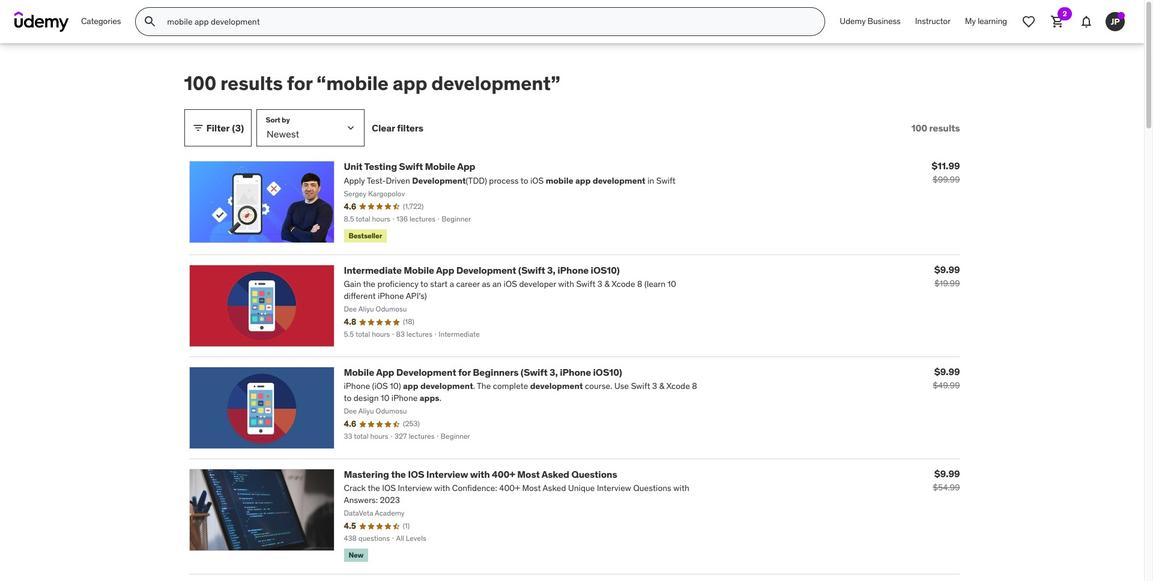 Task type: vqa. For each thing, say whether or not it's contained in the screenshot.


Task type: describe. For each thing, give the bounding box(es) containing it.
100 results
[[912, 122, 961, 134]]

udemy image
[[14, 11, 69, 32]]

clear filters
[[372, 122, 424, 134]]

0 vertical spatial iphone
[[558, 264, 589, 276]]

udemy business link
[[833, 7, 908, 36]]

interview
[[427, 469, 468, 481]]

clear
[[372, 122, 395, 134]]

1 vertical spatial (swift
[[521, 367, 548, 379]]

results for 100 results for "mobile app development"
[[221, 71, 283, 96]]

you have alerts image
[[1118, 12, 1126, 19]]

2 vertical spatial app
[[376, 367, 395, 379]]

100 results for "mobile app development"
[[184, 71, 561, 96]]

testing
[[364, 161, 397, 173]]

beginners
[[473, 367, 519, 379]]

$11.99 $99.99
[[932, 160, 961, 185]]

ios
[[408, 469, 425, 481]]

2
[[1063, 9, 1068, 18]]

Search for anything text field
[[165, 11, 811, 32]]

1 vertical spatial iphone
[[560, 367, 591, 379]]

instructor link
[[908, 7, 958, 36]]

development"
[[432, 71, 561, 96]]

wishlist image
[[1022, 14, 1037, 29]]

0 vertical spatial mobile
[[425, 161, 456, 173]]

1 vertical spatial mobile
[[404, 264, 434, 276]]

small image
[[192, 122, 204, 134]]

udemy
[[840, 16, 866, 27]]

unit
[[344, 161, 363, 173]]

mastering the ios interview with 400+ most asked questions link
[[344, 469, 618, 481]]

jp
[[1111, 16, 1120, 27]]

filters
[[397, 122, 424, 134]]

my
[[966, 16, 976, 27]]

1 vertical spatial development
[[397, 367, 457, 379]]

questions
[[572, 469, 618, 481]]

intermediate
[[344, 264, 402, 276]]

$9.99 $54.99
[[933, 468, 961, 493]]

notifications image
[[1080, 14, 1094, 29]]

categories
[[81, 16, 121, 27]]

intermediate mobile app development (swift 3, iphone ios10) link
[[344, 264, 620, 276]]

my learning
[[966, 16, 1008, 27]]

$54.99
[[933, 483, 961, 493]]

shopping cart with 2 items image
[[1051, 14, 1065, 29]]

clear filters button
[[372, 110, 424, 147]]

100 for 100 results for "mobile app development"
[[184, 71, 216, 96]]

$49.99
[[933, 380, 961, 391]]

learning
[[978, 16, 1008, 27]]

1 horizontal spatial for
[[459, 367, 471, 379]]

1 horizontal spatial app
[[436, 264, 454, 276]]

0 vertical spatial ios10)
[[591, 264, 620, 276]]

2 horizontal spatial app
[[457, 161, 476, 173]]



Task type: locate. For each thing, give the bounding box(es) containing it.
3,
[[548, 264, 556, 276], [550, 367, 558, 379]]

$9.99 up '$19.99'
[[935, 264, 961, 276]]

most
[[518, 469, 540, 481]]

swift
[[399, 161, 423, 173]]

0 horizontal spatial app
[[376, 367, 395, 379]]

results up (3)
[[221, 71, 283, 96]]

results inside status
[[930, 122, 961, 134]]

100 for 100 results
[[912, 122, 928, 134]]

0 vertical spatial for
[[287, 71, 313, 96]]

400+
[[492, 469, 516, 481]]

with
[[470, 469, 490, 481]]

0 horizontal spatial for
[[287, 71, 313, 96]]

mastering
[[344, 469, 389, 481]]

instructor
[[916, 16, 951, 27]]

1 horizontal spatial results
[[930, 122, 961, 134]]

100 results status
[[912, 122, 961, 134]]

app
[[457, 161, 476, 173], [436, 264, 454, 276], [376, 367, 395, 379]]

$9.99 for questions
[[935, 468, 961, 480]]

1 vertical spatial 3,
[[550, 367, 558, 379]]

for left "mobile
[[287, 71, 313, 96]]

0 horizontal spatial results
[[221, 71, 283, 96]]

$9.99 inside $9.99 $54.99
[[935, 468, 961, 480]]

$9.99 up $54.99
[[935, 468, 961, 480]]

submit search image
[[143, 14, 158, 29]]

$9.99 inside the '$9.99 $49.99'
[[935, 366, 961, 378]]

the
[[391, 469, 406, 481]]

$19.99
[[935, 278, 961, 289]]

filter (3)
[[206, 122, 244, 134]]

0 vertical spatial 100
[[184, 71, 216, 96]]

$9.99 for ios10)
[[935, 366, 961, 378]]

for
[[287, 71, 313, 96], [459, 367, 471, 379]]

results up '$11.99'
[[930, 122, 961, 134]]

unit testing swift mobile app link
[[344, 161, 476, 173]]

1 vertical spatial ios10)
[[593, 367, 622, 379]]

development
[[457, 264, 516, 276], [397, 367, 457, 379]]

2 link
[[1044, 7, 1073, 36]]

$9.99 $49.99
[[933, 366, 961, 391]]

jp link
[[1101, 7, 1130, 36]]

my learning link
[[958, 7, 1015, 36]]

business
[[868, 16, 901, 27]]

$9.99 up $49.99
[[935, 366, 961, 378]]

mastering the ios interview with 400+ most asked questions
[[344, 469, 618, 481]]

unit testing swift mobile app
[[344, 161, 476, 173]]

1 vertical spatial $9.99
[[935, 366, 961, 378]]

filter
[[206, 122, 230, 134]]

"mobile
[[317, 71, 389, 96]]

1 vertical spatial for
[[459, 367, 471, 379]]

$11.99
[[932, 160, 961, 172]]

(swift
[[519, 264, 545, 276], [521, 367, 548, 379]]

1 vertical spatial app
[[436, 264, 454, 276]]

0 horizontal spatial 100
[[184, 71, 216, 96]]

0 vertical spatial 3,
[[548, 264, 556, 276]]

0 vertical spatial app
[[457, 161, 476, 173]]

iphone
[[558, 264, 589, 276], [560, 367, 591, 379]]

1 vertical spatial results
[[930, 122, 961, 134]]

$9.99 $19.99
[[935, 264, 961, 289]]

1 horizontal spatial 100
[[912, 122, 928, 134]]

app
[[393, 71, 427, 96]]

mobile
[[425, 161, 456, 173], [404, 264, 434, 276], [344, 367, 374, 379]]

2 vertical spatial $9.99
[[935, 468, 961, 480]]

100 inside status
[[912, 122, 928, 134]]

mobile app development for beginners (swift 3, iphone ios10)
[[344, 367, 622, 379]]

results
[[221, 71, 283, 96], [930, 122, 961, 134]]

mobile app development for beginners (swift 3, iphone ios10) link
[[344, 367, 622, 379]]

(3)
[[232, 122, 244, 134]]

0 vertical spatial results
[[221, 71, 283, 96]]

0 vertical spatial development
[[457, 264, 516, 276]]

intermediate mobile app development (swift 3, iphone ios10)
[[344, 264, 620, 276]]

2 vertical spatial mobile
[[344, 367, 374, 379]]

udemy business
[[840, 16, 901, 27]]

$99.99
[[933, 175, 961, 185]]

results for 100 results
[[930, 122, 961, 134]]

categories button
[[74, 7, 128, 36]]

0 vertical spatial $9.99
[[935, 264, 961, 276]]

1 $9.99 from the top
[[935, 264, 961, 276]]

1 vertical spatial 100
[[912, 122, 928, 134]]

asked
[[542, 469, 570, 481]]

3 $9.99 from the top
[[935, 468, 961, 480]]

0 vertical spatial (swift
[[519, 264, 545, 276]]

$9.99
[[935, 264, 961, 276], [935, 366, 961, 378], [935, 468, 961, 480]]

2 $9.99 from the top
[[935, 366, 961, 378]]

100
[[184, 71, 216, 96], [912, 122, 928, 134]]

ios10)
[[591, 264, 620, 276], [593, 367, 622, 379]]

for left beginners
[[459, 367, 471, 379]]



